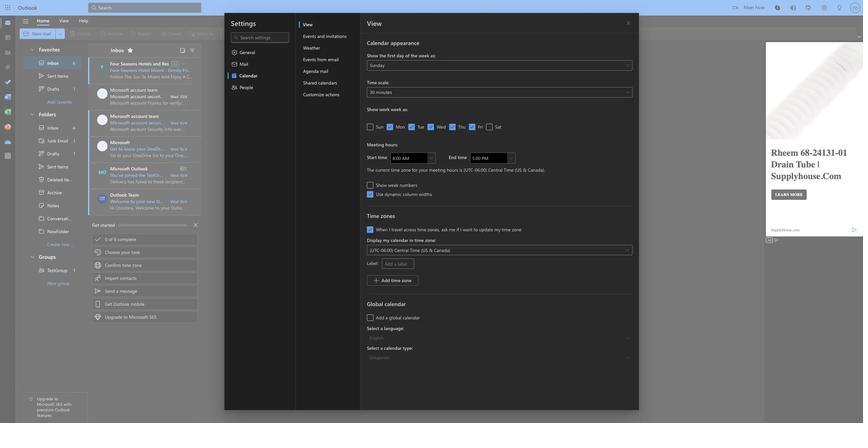 Task type: describe. For each thing, give the bounding box(es) containing it.
you
[[511, 244, 519, 250]]

sent inside favorites tree
[[47, 73, 56, 79]]

wed for you've joined the testgroup group
[[171, 173, 179, 178]]

time right across
[[417, 226, 426, 233]]

get for get to know your onedrive – how to back up your pc and mobile
[[110, 146, 117, 152]]

view inside tab panel
[[367, 18, 382, 28]]

language:
[[384, 325, 404, 331]]

microsoft outlook image
[[97, 167, 108, 178]]

 for groups
[[30, 254, 35, 259]]

outlook inside banner
[[18, 4, 37, 11]]

Label: text field
[[382, 259, 414, 269]]

settings tab list
[[224, 13, 296, 410]]

wed inside view tab panel
[[437, 124, 446, 130]]

zones
[[381, 212, 395, 219]]

you've joined the testgroup group
[[110, 172, 181, 178]]

security for was
[[149, 120, 165, 126]]

junk
[[47, 138, 56, 144]]

new group tree item
[[23, 277, 81, 290]]

add inside "time zones" element
[[382, 277, 390, 284]]

use
[[376, 191, 383, 197]]

display
[[367, 237, 382, 243]]

add for a
[[376, 315, 384, 321]]

10/4 for group
[[180, 173, 187, 178]]

english
[[370, 335, 384, 341]]

 button for zones
[[622, 245, 633, 255]]

people
[[240, 84, 253, 90]]

to down team
[[131, 198, 135, 204]]

2 vertical spatial week
[[388, 182, 398, 188]]

calendar left type:
[[384, 345, 402, 351]]

people image
[[5, 50, 11, 56]]

complete
[[118, 236, 136, 242]]

1 hotel from the left
[[138, 67, 150, 73]]

global calendar element
[[367, 312, 633, 364]]

10/4 for verification
[[179, 94, 187, 99]]

2  from the top
[[38, 124, 45, 131]]

a for global
[[386, 315, 388, 321]]

zone:
[[425, 237, 436, 243]]

wed 10/4 for onedrive
[[171, 146, 187, 152]]

welcome
[[110, 198, 129, 204]]

time for time zones
[[367, 212, 379, 219]]

4 inside favorites tree
[[73, 60, 75, 66]]

1  tree item from the top
[[23, 56, 81, 69]]

 junk email
[[38, 137, 68, 144]]

message
[[120, 288, 137, 294]]

events for events from email
[[303, 56, 316, 63]]

outlook inside upgrade to microsoft 365 with premium outlook features
[[55, 407, 70, 413]]

new inside message list no conversations selected list box
[[147, 198, 155, 204]]

zone for the
[[401, 167, 411, 173]]

-
[[165, 67, 167, 73]]

team for verification
[[147, 87, 158, 93]]

scale:
[[378, 79, 389, 86]]

time right current
[[391, 167, 400, 173]]

 inside favorites tree
[[38, 60, 45, 66]]

security for verification
[[147, 93, 163, 99]]

Select a calendar type: field
[[367, 353, 633, 364]]

display my calendar in time zone:
[[367, 237, 436, 243]]

pc
[[215, 146, 221, 152]]

1 horizontal spatial and
[[222, 146, 230, 152]]

folders
[[39, 111, 56, 118]]

 for  testgroup
[[38, 267, 45, 273]]

home button
[[32, 16, 54, 26]]

word image
[[5, 94, 11, 101]]

calendar right global
[[403, 315, 420, 321]]

 for 
[[38, 86, 45, 92]]

0 horizontal spatial view button
[[54, 16, 74, 26]]

meeting hours:
[[367, 142, 398, 148]]

favorites tree
[[23, 41, 81, 108]]

events for events and invitations
[[303, 33, 316, 39]]

 button
[[191, 220, 201, 230]]

application containing settings
[[0, 0, 864, 423]]

time down label: text box at the left bottom of page
[[391, 277, 401, 284]]

widths
[[419, 191, 432, 197]]

mail image
[[5, 20, 11, 26]]

a for message
[[116, 288, 119, 294]]

more apps image
[[5, 153, 11, 159]]

 newfolder
[[38, 228, 69, 235]]

create
[[47, 241, 60, 247]]

type:
[[403, 345, 413, 351]]

 for use dynamic column widths
[[368, 192, 372, 197]]

started
[[100, 222, 115, 228]]

06:00)
[[475, 167, 487, 173]]

inbox inside favorites tree
[[47, 60, 59, 66]]

Show the first day of the week as: field
[[367, 60, 633, 71]]

for inside you're going places. take outlook with you for free. scan the qr code with your phone camera to download outlook mobile
[[520, 244, 526, 250]]

 sent items for second  "tree item"
[[38, 163, 68, 170]]

1 for  tree item
[[73, 138, 75, 144]]

0 horizontal spatial view
[[59, 17, 69, 23]]

and inside 'button'
[[317, 33, 325, 39]]

10/4 for was
[[180, 120, 187, 125]]

a for language:
[[380, 325, 383, 331]]

 button for groups
[[27, 251, 38, 263]]

2 i from the left
[[460, 226, 462, 233]]

family
[[168, 67, 181, 73]]

0 vertical spatial week
[[419, 52, 429, 59]]

 for time zones
[[626, 248, 629, 252]]

 for tue
[[409, 125, 414, 129]]


[[626, 20, 631, 26]]

microsoft account security info was added
[[110, 120, 197, 126]]

sat
[[495, 124, 502, 130]]

Select a conversation checkbox
[[97, 167, 110, 178]]

onedrive image
[[5, 139, 11, 145]]

 for when i travel across time zones, ask me if i want to update my time zone​
[[368, 227, 372, 232]]

2 4 from the top
[[73, 125, 75, 131]]

end time
[[449, 154, 467, 160]]

 for meeting hours:
[[509, 156, 513, 160]]

 for folders
[[30, 112, 35, 117]]

 mail
[[231, 61, 248, 67]]

–
[[168, 146, 170, 152]]

zone for 
[[402, 277, 412, 284]]

to inside "time zones" element
[[474, 226, 478, 233]]

shared calendars
[[303, 80, 337, 86]]

 sent items for first  "tree item" from the top of the application containing settings
[[38, 73, 68, 79]]


[[189, 47, 196, 54]]

features
[[37, 413, 52, 418]]

four seasons hotels and resorts image
[[97, 62, 107, 72]]

settings
[[231, 18, 256, 28]]

365 for upgrade to microsoft 365
[[149, 314, 157, 320]]

microsoft account team image
[[97, 88, 108, 99]]

added
[[184, 120, 197, 126]]

excel image
[[5, 109, 11, 116]]

1 horizontal spatial with
[[448, 254, 457, 260]]

0 horizontal spatial mobile
[[131, 301, 144, 307]]

select a conversation checkbox for welcome to your new outlook.com account
[[97, 193, 110, 204]]

drafts for 
[[47, 86, 59, 92]]

outlook banner
[[0, 0, 864, 16]]

Select a language: field
[[367, 333, 633, 344]]

1 for 's  tree item
[[73, 151, 75, 157]]

Start time text field
[[391, 153, 427, 163]]

meeting
[[429, 167, 446, 173]]

favorites tree item
[[23, 43, 81, 56]]

move & delete group
[[20, 27, 220, 40]]

sunday
[[370, 62, 385, 68]]

friendly
[[183, 67, 199, 73]]

0 horizontal spatial  button
[[427, 153, 435, 163]]

to down get outlook mobile
[[124, 314, 128, 320]]

wed for welcome to your new outlook.com account
[[171, 199, 179, 204]]

outlook up welcome
[[110, 192, 127, 198]]

microsoft inside upgrade to microsoft 365 with premium outlook features
[[37, 402, 55, 407]]

mail
[[240, 61, 248, 67]]

0 horizontal spatial my
[[383, 237, 390, 243]]

select for select a language:
[[367, 325, 379, 331]]

appearance
[[391, 39, 420, 46]]

mobile inside you're going places. take outlook with you for free. scan the qr code with your phone camera to download outlook mobile
[[542, 254, 556, 260]]

1 vertical spatial ad
[[768, 238, 772, 242]]

microsoft image
[[97, 141, 108, 151]]

confirm time zone
[[105, 262, 142, 268]]

outlook up camera
[[483, 244, 500, 250]]

global calendar
[[367, 300, 406, 308]]

invitations
[[326, 33, 347, 39]]

 tree item for 
[[23, 82, 81, 95]]

message list section
[[88, 41, 245, 423]]

dialog containing settings
[[0, 0, 864, 423]]

weather button
[[299, 42, 360, 54]]

&
[[523, 167, 527, 173]]

seasons for hotel
[[121, 67, 137, 73]]

in
[[410, 237, 413, 243]]

10/4 for onedrive
[[180, 146, 187, 152]]

your right know
[[137, 146, 146, 152]]

want
[[463, 226, 473, 233]]

(us
[[515, 167, 522, 173]]

home
[[37, 17, 49, 23]]

if
[[457, 226, 459, 233]]

to right how
[[182, 146, 186, 152]]

 button for hours:
[[507, 153, 514, 163]]

 drafts for 
[[38, 150, 59, 157]]

2  tree item from the top
[[23, 160, 81, 173]]

testgroup inside  testgroup
[[47, 267, 68, 273]]

 button
[[178, 46, 187, 55]]

 for fri
[[470, 125, 474, 129]]


[[180, 48, 186, 53]]

0 vertical spatial with
[[501, 244, 510, 250]]


[[733, 5, 738, 10]]

premium features image
[[29, 397, 33, 402]]

inbox inside inbox 
[[111, 46, 124, 53]]

phone
[[468, 254, 481, 260]]

agenda mail
[[303, 68, 328, 74]]

up
[[198, 146, 204, 152]]

new
[[47, 280, 56, 286]]

Time scale: 30 minutes field
[[367, 87, 633, 98]]

2  tree item from the top
[[23, 121, 81, 134]]


[[234, 35, 238, 40]]

camera
[[482, 254, 497, 260]]

settings heading
[[231, 18, 256, 28]]


[[22, 18, 29, 25]]

dynamic
[[385, 191, 402, 197]]

as
[[289, 30, 293, 37]]

Search settings search field
[[238, 34, 282, 41]]

get to know your onedrive – how to back up your pc and mobile
[[110, 146, 245, 152]]

calendars
[[318, 80, 337, 86]]

set your advertising preferences image
[[775, 238, 780, 243]]

 for wed
[[429, 125, 433, 129]]


[[95, 301, 101, 308]]

seasons for hotels
[[121, 61, 137, 67]]

minutes
[[376, 89, 392, 95]]

Select a conversation checkbox
[[97, 141, 110, 151]]

hotels
[[138, 61, 152, 67]]

365 for upgrade to microsoft 365 with premium outlook features
[[56, 402, 63, 407]]

drafts for 
[[47, 151, 59, 157]]

help
[[79, 17, 88, 23]]

time left zone​ at the bottom right of the page
[[502, 226, 511, 233]]

powerpoint image
[[5, 124, 11, 131]]

take
[[473, 244, 482, 250]]

start
[[367, 154, 377, 160]]

select for select a calendar type:
[[367, 345, 379, 351]]

items inside favorites tree
[[57, 73, 68, 79]]

import contacts
[[105, 275, 137, 281]]

sun
[[376, 124, 384, 130]]

calendar up global
[[385, 300, 406, 308]]

from
[[317, 56, 327, 63]]

 for  newfolder
[[38, 228, 45, 235]]

2 vertical spatial inbox
[[47, 125, 58, 131]]

when i travel across time zones, ask me if i want to update my time zone​
[[376, 226, 522, 233]]

current
[[376, 167, 390, 173]]

1 horizontal spatial view button
[[299, 19, 360, 30]]

upgrade to microsoft 365
[[105, 314, 157, 320]]

your down team
[[136, 198, 145, 204]]

tags group
[[260, 27, 460, 40]]

1 horizontal spatial view
[[303, 21, 313, 28]]


[[95, 288, 101, 295]]

tab list containing home
[[32, 16, 93, 26]]

 drafts for 
[[38, 86, 59, 92]]


[[374, 278, 379, 283]]

folders tree item
[[23, 108, 81, 121]]

left-rail-appbar navigation
[[1, 16, 14, 150]]

microsoft account team for microsoft account security info verification
[[110, 87, 158, 93]]

qr
[[430, 254, 436, 260]]

wed 10/4 for verification
[[171, 94, 187, 99]]



Task type: vqa. For each thing, say whether or not it's contained in the screenshot.


Task type: locate. For each thing, give the bounding box(es) containing it.
1 vertical spatial for
[[520, 244, 526, 250]]

view
[[59, 17, 69, 23], [367, 18, 382, 28], [303, 21, 313, 28]]

view up 'read'
[[303, 21, 313, 28]]

team for was
[[149, 113, 159, 119]]

0 vertical spatial 
[[30, 47, 35, 52]]

 inside 'settings' tab list
[[231, 84, 238, 91]]

thu
[[458, 124, 466, 130]]

 tree item up newfolder
[[23, 212, 89, 225]]

2  button from the top
[[27, 108, 38, 120]]

mon
[[396, 124, 405, 130]]

1 horizontal spatial i
[[460, 226, 462, 233]]

1 vertical spatial info
[[166, 120, 174, 126]]

2 vertical spatial time
[[367, 212, 379, 219]]

Select a conversation checkbox
[[97, 115, 110, 125]]

your right up
[[205, 146, 214, 152]]

import
[[105, 275, 119, 281]]

1 horizontal spatial testgroup
[[147, 172, 168, 178]]

 button
[[19, 16, 32, 27]]

365 inside message list no conversations selected list box
[[149, 314, 157, 320]]

1 vertical spatial get
[[92, 222, 99, 228]]

outlook up the 
[[18, 4, 37, 11]]

1  from the top
[[30, 47, 35, 52]]

1 vertical spatial drafts
[[47, 151, 59, 157]]

1 vertical spatial security
[[149, 120, 165, 126]]

with inside upgrade to microsoft 365 with premium outlook features
[[64, 402, 72, 407]]

0 vertical spatial inbox
[[111, 46, 124, 53]]

0 vertical spatial mt
[[99, 90, 106, 97]]

 drafts inside favorites tree
[[38, 86, 59, 92]]

drafts down " junk email"
[[47, 151, 59, 157]]

favorite
[[57, 99, 72, 105]]

the right day
[[411, 52, 417, 59]]

message list no conversations selected list box
[[88, 58, 245, 423]]

add favorite tree item
[[23, 95, 81, 108]]

 tree item down favorites
[[23, 56, 81, 69]]

zone down label: text box at the left bottom of page
[[402, 277, 412, 284]]

calendar inside 'settings' tab list
[[239, 73, 258, 79]]

time scale:
[[367, 79, 389, 86]]

group inside tree item
[[58, 280, 70, 286]]

0 vertical spatial seasons
[[121, 61, 137, 67]]

2 four from the top
[[110, 67, 119, 73]]

wed 10/4 for outlook.com
[[171, 199, 187, 204]]

download
[[503, 254, 523, 260]]

 for 
[[231, 84, 238, 91]]

time inside message list no conversations selected list box
[[122, 262, 131, 268]]

get for get outlook mobile
[[105, 301, 112, 307]]

a for calendar
[[380, 345, 383, 351]]

 tree item
[[23, 82, 81, 95], [23, 147, 81, 160]]

1 mt from the top
[[99, 90, 106, 97]]

 left groups
[[30, 254, 35, 259]]

zone
[[401, 167, 411, 173], [132, 262, 142, 268], [402, 277, 412, 284]]

4 1 from the top
[[73, 267, 75, 273]]

to left know
[[119, 146, 123, 152]]

select a conversation checkbox up mt checkbox
[[97, 88, 110, 99]]

inbox heading
[[102, 43, 135, 57]]

1 vertical spatial time
[[504, 167, 514, 173]]

 left 'folders'
[[30, 112, 35, 117]]

group
[[169, 172, 181, 178], [58, 280, 70, 286]]

4 down the folders tree item
[[73, 125, 75, 131]]

1 vertical spatial select a conversation checkbox
[[97, 193, 110, 204]]

1 select a conversation checkbox from the top
[[97, 88, 110, 99]]

label:
[[367, 260, 379, 266]]

2 sent from the top
[[47, 163, 56, 170]]

1  tree item from the top
[[23, 212, 89, 225]]

0 vertical spatial calendar
[[367, 39, 389, 46]]

events right 'read'
[[303, 33, 316, 39]]

your inside you're going places. take outlook with you for free. scan the qr code with your phone camera to download outlook mobile
[[458, 254, 467, 260]]

outlook down send a message
[[113, 301, 129, 307]]

1 vertical spatial  tree item
[[23, 121, 81, 134]]

and right 'pc'
[[222, 146, 230, 152]]

 for 
[[38, 150, 45, 157]]

 button inside the favorites tree item
[[27, 43, 38, 55]]

2 horizontal spatial  button
[[622, 245, 633, 255]]

0 horizontal spatial 365
[[56, 402, 63, 407]]

inbox 
[[111, 46, 133, 53]]

1 vertical spatial mt
[[99, 117, 106, 123]]

 tree item up add favorite
[[23, 82, 81, 95]]

with down going on the bottom of page
[[448, 254, 457, 260]]

0 vertical spatial  drafts
[[38, 86, 59, 92]]

outlook up you've joined the testgroup group
[[131, 166, 148, 172]]

upgrade for upgrade to microsoft 365 with premium outlook features
[[37, 396, 53, 402]]

select up english
[[367, 325, 379, 331]]

3 wed 10/4 from the top
[[171, 146, 187, 152]]

ad up family at the top left
[[173, 61, 177, 66]]

0 vertical spatial show
[[367, 52, 378, 59]]

2 vertical spatial get
[[105, 301, 112, 307]]

of right 0
[[109, 236, 113, 242]]

week right work
[[391, 106, 401, 112]]

1 vertical spatial 
[[38, 150, 45, 157]]

3 1 from the top
[[73, 151, 75, 157]]

for right you
[[520, 244, 526, 250]]

the
[[379, 52, 386, 59], [411, 52, 417, 59], [139, 172, 145, 178], [422, 254, 428, 260]]

1 seasons from the top
[[121, 61, 137, 67]]

drafts inside favorites tree
[[47, 86, 59, 92]]

get outlook mobile
[[105, 301, 144, 307]]

upgrade inside message list no conversations selected list box
[[105, 314, 122, 320]]

 tree item up create
[[23, 225, 81, 238]]

 inside tree item
[[38, 267, 45, 273]]

conversation
[[47, 215, 74, 221]]

info left verification
[[164, 93, 172, 99]]

i right if
[[460, 226, 462, 233]]

0 horizontal spatial 
[[429, 156, 433, 160]]

1 horizontal spatial 
[[509, 156, 513, 160]]

0 horizontal spatial for
[[412, 167, 418, 173]]

upgrade inside upgrade to microsoft 365 with premium outlook features
[[37, 396, 53, 402]]

get started
[[92, 222, 115, 228]]

0 vertical spatial zone
[[401, 167, 411, 173]]

1 for the  tree item
[[73, 267, 75, 273]]

1 select from the top
[[367, 325, 379, 331]]

you're going places. take outlook with you for free. scan the qr code with your phone camera to download outlook mobile
[[411, 244, 556, 260]]

calendar up first
[[367, 39, 389, 46]]

global
[[367, 300, 383, 308]]

2 events from the top
[[303, 56, 316, 63]]

 inbox inside favorites tree
[[38, 60, 59, 66]]

sent up add favorite tree item
[[47, 73, 56, 79]]


[[38, 202, 45, 209]]

1  sent items from the top
[[38, 73, 68, 79]]

0 horizontal spatial 
[[38, 267, 45, 273]]

new left folder
[[61, 241, 70, 247]]

time left the (us on the top right of page
[[504, 167, 514, 173]]

day
[[397, 52, 404, 59]]

0 vertical spatial microsoft account team
[[110, 87, 158, 93]]

2 drafts from the top
[[47, 151, 59, 157]]

shared calendars button
[[299, 77, 360, 89]]

1 vertical spatial calendar
[[239, 73, 258, 79]]

your left meeting
[[419, 167, 428, 173]]

 inside the favorites tree item
[[30, 47, 35, 52]]

gregorian
[[370, 354, 389, 361]]

files image
[[5, 64, 11, 71]]

to inside upgrade to microsoft 365 with premium outlook features
[[54, 396, 58, 402]]


[[38, 60, 45, 66], [38, 124, 45, 131]]

calendar inside view tab panel
[[367, 39, 389, 46]]

your inside view tab panel
[[419, 167, 428, 173]]

wed for get to know your onedrive – how to back up your pc and mobile
[[171, 146, 179, 152]]

calendar down travel
[[391, 237, 408, 243]]

1 events from the top
[[303, 33, 316, 39]]

start time
[[367, 154, 387, 160]]

 tree item
[[23, 264, 81, 277]]

 button for folders
[[27, 108, 38, 120]]

0 horizontal spatial of
[[109, 236, 113, 242]]

365 inside upgrade to microsoft 365 with premium outlook features
[[56, 402, 63, 407]]

customize actions
[[303, 91, 339, 98]]

your down the places.
[[458, 254, 467, 260]]

week down appearance
[[419, 52, 429, 59]]

your
[[137, 146, 146, 152], [205, 146, 214, 152], [419, 167, 428, 173], [136, 198, 145, 204], [121, 249, 130, 255], [458, 254, 467, 260]]

weather
[[303, 45, 320, 51]]

0 vertical spatial as:
[[431, 52, 436, 59]]

1 vertical spatial items
[[57, 163, 68, 170]]

2  from the top
[[38, 163, 45, 170]]

 down favorites
[[38, 60, 45, 66]]

testgroup right the joined at the top left of the page
[[147, 172, 168, 178]]

select a conversation checkbox for microsoft account security info verification
[[97, 88, 110, 99]]

0 vertical spatial add
[[47, 99, 56, 105]]

to right premium features icon
[[54, 396, 58, 402]]

1 vertical spatial add
[[382, 277, 390, 284]]

1  from the top
[[38, 215, 45, 222]]

add for favorite
[[47, 99, 56, 105]]

info for verification
[[164, 93, 172, 99]]

get for get started
[[92, 222, 99, 228]]

1  inbox from the top
[[38, 60, 59, 66]]

1 vertical spatial 
[[38, 267, 45, 273]]

1 horizontal spatial as:
[[431, 52, 436, 59]]

shared
[[303, 80, 317, 86]]

 mark all as read
[[264, 30, 303, 37]]

canada).
[[528, 167, 545, 173]]

 drafts
[[38, 86, 59, 92], [38, 150, 59, 157]]

1 vertical spatial seasons
[[121, 67, 137, 73]]

read
[[294, 30, 303, 37]]

 left newfolder
[[38, 228, 45, 235]]

 tree item up add favorite tree item
[[23, 69, 81, 82]]

mt inside microsoft account team icon
[[99, 117, 106, 123]]

time for time scale:
[[367, 79, 377, 86]]

0 vertical spatial 
[[38, 60, 45, 66]]

time zones element
[[367, 224, 633, 286]]

new inside tree item
[[61, 241, 70, 247]]

microsoft
[[110, 87, 129, 93], [110, 93, 129, 99], [110, 113, 130, 119], [110, 120, 130, 126], [110, 139, 130, 145], [110, 166, 130, 172], [129, 314, 148, 320], [37, 402, 55, 407]]

4 down the favorites tree item
[[73, 60, 75, 66]]

outlook down free.
[[524, 254, 541, 260]]

now
[[756, 4, 765, 10]]

1 vertical spatial 
[[30, 112, 35, 117]]

select down english
[[367, 345, 379, 351]]

0 horizontal spatial upgrade
[[37, 396, 53, 402]]

1  tree item from the top
[[23, 69, 81, 82]]

numbers
[[400, 182, 417, 188]]

 drafts inside tree
[[38, 150, 59, 157]]

folder
[[71, 241, 83, 247]]

four for four seasons hotel miami - family friendly hotel
[[110, 67, 119, 73]]

calendar for calendar appearance
[[367, 39, 389, 46]]

2  tree item from the top
[[23, 147, 81, 160]]

2 vertical spatial  button
[[27, 251, 38, 263]]

 tree item
[[23, 199, 81, 212]]

for inside view tab panel
[[412, 167, 418, 173]]

 sent items inside tree
[[38, 163, 68, 170]]

wed for microsoft account security info was added
[[171, 120, 179, 125]]

 down 
[[231, 84, 238, 91]]

End time text field
[[471, 153, 507, 163]]

 tree item
[[23, 173, 81, 186]]

 button inside "time zones" element
[[622, 245, 633, 255]]

1 vertical spatial week
[[391, 106, 401, 112]]

new group
[[47, 280, 70, 286]]

 button
[[27, 43, 38, 55], [27, 108, 38, 120], [27, 251, 38, 263]]

1 vertical spatial mobile
[[542, 254, 556, 260]]

mt for microsoft account security info was added
[[99, 117, 106, 123]]


[[231, 49, 238, 56]]

new left outlook.com
[[147, 198, 155, 204]]

 inbox down favorites
[[38, 60, 59, 66]]

0 horizontal spatial i
[[389, 226, 390, 233]]

 inside message list no conversations selected list box
[[95, 236, 101, 243]]

1 microsoft account team from the top
[[110, 87, 158, 93]]

0 horizontal spatial and
[[153, 61, 161, 67]]

calendar image
[[5, 35, 11, 41]]

 for 0 of 6 complete
[[95, 236, 101, 243]]

document containing settings
[[0, 0, 864, 423]]

work
[[379, 106, 390, 112]]

for down start time text box
[[412, 167, 418, 173]]

2 horizontal spatial with
[[501, 244, 510, 250]]

a inside list box
[[116, 288, 119, 294]]

 inside favorites tree
[[38, 86, 45, 92]]

1  button from the top
[[27, 43, 38, 55]]

0 vertical spatial 
[[38, 215, 45, 222]]

hours:
[[385, 142, 398, 148]]

the inside message list no conversations selected list box
[[139, 172, 145, 178]]

you're
[[431, 244, 443, 250]]

mt inside microsoft account team image
[[99, 90, 106, 97]]

inbox left 
[[111, 46, 124, 53]]

tree
[[23, 121, 89, 251]]

0 vertical spatial  tree item
[[23, 56, 81, 69]]

2 mt from the top
[[99, 117, 106, 123]]

0 vertical spatial  inbox
[[38, 60, 59, 66]]

calendar appearance
[[367, 39, 420, 46]]

 tree item
[[23, 186, 81, 199]]

document
[[0, 0, 864, 423]]

the left 'qr' at the bottom
[[422, 254, 428, 260]]

select a conversation checkbox containing mt
[[97, 88, 110, 99]]

and up "weather" button
[[317, 33, 325, 39]]

microsoft account team image
[[97, 115, 108, 125]]

2  sent items from the top
[[38, 163, 68, 170]]

1 horizontal spatial group
[[169, 172, 181, 178]]

select a conversation checkbox containing ot
[[97, 193, 110, 204]]

10/4 for outlook.com
[[180, 199, 187, 204]]

i
[[389, 226, 390, 233], [460, 226, 462, 233]]

add inside tree item
[[47, 99, 56, 105]]

 left favorites
[[30, 47, 35, 52]]

the left first
[[379, 52, 386, 59]]

0 vertical spatial 
[[231, 84, 238, 91]]

0 vertical spatial 365
[[149, 314, 157, 320]]

wed 10/4 for group
[[171, 173, 187, 178]]

 testgroup
[[38, 267, 68, 273]]

2 vertical spatial zone
[[402, 277, 412, 284]]

2 select from the top
[[367, 345, 379, 351]]

all
[[283, 30, 287, 37]]

 for mon
[[388, 125, 392, 129]]

seasons down 
[[121, 61, 137, 67]]

show for show work week as:
[[367, 106, 378, 112]]


[[180, 166, 187, 172]]

premium
[[37, 407, 54, 413]]

1 four from the top
[[110, 61, 119, 67]]

 for thu
[[450, 125, 455, 129]]

across
[[404, 226, 416, 233]]

when
[[376, 226, 388, 233]]

outlook right the premium
[[55, 407, 70, 413]]

0 vertical spatial events
[[303, 33, 316, 39]]

2  from the top
[[38, 150, 45, 157]]

 inside tree
[[38, 163, 45, 170]]

a up gregorian
[[380, 345, 383, 351]]

zone inside message list no conversations selected list box
[[132, 262, 142, 268]]

team
[[147, 87, 158, 93], [149, 113, 159, 119]]

2 select a conversation checkbox from the top
[[97, 193, 110, 204]]

get
[[110, 146, 117, 152], [92, 222, 99, 228], [105, 301, 112, 307]]

2 hotel from the left
[[200, 67, 212, 73]]

my
[[495, 226, 501, 233], [383, 237, 390, 243]]

1 inside  tree item
[[73, 138, 75, 144]]

0 vertical spatial and
[[317, 33, 325, 39]]

0 vertical spatial select a conversation checkbox
[[97, 88, 110, 99]]

security left was
[[149, 120, 165, 126]]

outlook team image
[[97, 193, 108, 204]]

group right the new
[[58, 280, 70, 286]]

0 vertical spatial get
[[110, 146, 117, 152]]

 for  conversation history
[[38, 215, 45, 222]]

1 vertical spatial  sent items
[[38, 163, 68, 170]]

2  tree item from the top
[[23, 225, 81, 238]]

1 inside favorites tree
[[73, 86, 75, 92]]

1 horizontal spatial for
[[520, 244, 526, 250]]

verification
[[173, 93, 195, 99]]

 inside "time zones" element
[[626, 248, 629, 252]]

upgrade right ""
[[105, 314, 122, 320]]

scan
[[411, 254, 421, 260]]

2  from the top
[[38, 228, 45, 235]]

0 vertical spatial mobile
[[231, 146, 245, 152]]

0 vertical spatial of
[[405, 52, 410, 59]]

1 vertical spatial upgrade
[[37, 396, 53, 402]]

 button
[[624, 18, 634, 28]]

1 vertical spatial and
[[153, 61, 161, 67]]

0 vertical spatial new
[[147, 198, 155, 204]]

 sent items inside favorites tree
[[38, 73, 68, 79]]

0 horizontal spatial as:
[[403, 106, 408, 112]]

events inside the events from email button
[[303, 56, 316, 63]]

2 horizontal spatial and
[[317, 33, 325, 39]]

1 horizontal spatial new
[[147, 198, 155, 204]]

1  tree item from the top
[[23, 82, 81, 95]]

1 4 from the top
[[73, 60, 75, 66]]

ad inside message list no conversations selected list box
[[173, 61, 177, 66]]

events inside events and invitations 'button'
[[303, 33, 316, 39]]

i left travel
[[389, 226, 390, 233]]

events from email button
[[299, 54, 360, 65]]

microsoft account team for microsoft account security info was added
[[110, 113, 159, 119]]

 inside favorites tree
[[38, 73, 45, 79]]

info for was
[[166, 120, 174, 126]]

2 seasons from the top
[[121, 67, 137, 73]]


[[264, 30, 270, 37]]

 left fri
[[470, 125, 474, 129]]

wed 10/4 for was
[[171, 120, 187, 125]]

1 horizontal spatial  button
[[507, 153, 514, 163]]

upgrade for upgrade to microsoft 365
[[105, 314, 122, 320]]

dialog
[[0, 0, 864, 423]]

1 inside the  tree item
[[73, 267, 75, 273]]

0 vertical spatial testgroup
[[147, 172, 168, 178]]

show for show the first day of the week as:
[[367, 52, 378, 59]]

add inside global calendar element
[[376, 315, 384, 321]]

time right start
[[378, 154, 387, 160]]

2 microsoft account team from the top
[[110, 113, 159, 119]]

a right send
[[116, 288, 119, 294]]

time right end
[[458, 154, 467, 160]]

of inside view tab panel
[[405, 52, 410, 59]]

wed for microsoft account security info verification
[[171, 94, 178, 99]]

5 wed 10/4 from the top
[[171, 199, 187, 204]]

inbox down the favorites tree item
[[47, 60, 59, 66]]

 inbox up junk
[[38, 124, 58, 131]]

show for show week numbers
[[376, 182, 387, 188]]

1 sent from the top
[[47, 73, 56, 79]]

1 i from the left
[[389, 226, 390, 233]]

0 vertical spatial time
[[367, 79, 377, 86]]

zone​
[[512, 226, 522, 233]]

 button inside the folders tree item
[[27, 108, 38, 120]]

2  drafts from the top
[[38, 150, 59, 157]]

tab list
[[32, 16, 93, 26]]

1 vertical spatial  tree item
[[23, 147, 81, 160]]

tree containing 
[[23, 121, 89, 251]]

 button for favorites
[[27, 43, 38, 55]]

group inside message list no conversations selected list box
[[169, 172, 181, 178]]

 button left groups
[[27, 251, 38, 263]]

account
[[130, 87, 146, 93], [130, 93, 146, 99], [131, 113, 147, 119], [131, 120, 147, 126], [184, 198, 201, 204]]

view button up the 'events and invitations'
[[299, 19, 360, 30]]

to inside you're going places. take outlook with you for free. scan the qr code with your phone camera to download outlook mobile
[[498, 254, 502, 260]]

view up the calendar appearance
[[367, 18, 382, 28]]

miami
[[151, 67, 164, 73]]

3  from the top
[[30, 254, 35, 259]]

2 wed 10/4 from the top
[[171, 120, 187, 125]]

application
[[0, 0, 864, 423]]

 up add favorite tree item
[[38, 86, 45, 92]]

1  drafts from the top
[[38, 86, 59, 92]]

 inside "time zones" element
[[368, 227, 372, 232]]

calendar for calendar
[[239, 73, 258, 79]]

1 up add favorite tree item
[[73, 86, 75, 92]]

mt for microsoft account security info verification
[[99, 90, 106, 97]]

ad
[[173, 61, 177, 66], [768, 238, 772, 242]]

 for favorites
[[30, 47, 35, 52]]

 drafts up add favorite tree item
[[38, 86, 59, 92]]

2 vertical spatial mobile
[[131, 301, 144, 307]]

four seasons hotels and resorts
[[110, 61, 177, 67]]

mo
[[99, 169, 106, 175]]

1 wed 10/4 from the top
[[171, 94, 187, 99]]

how
[[171, 146, 181, 152]]

and up the miami
[[153, 61, 161, 67]]

 notes
[[38, 202, 59, 209]]

0 vertical spatial 
[[38, 73, 45, 79]]

column
[[403, 191, 418, 197]]

calendar
[[367, 39, 389, 46], [239, 73, 258, 79]]

outlook
[[18, 4, 37, 11], [131, 166, 148, 172], [110, 192, 127, 198], [483, 244, 500, 250], [524, 254, 541, 260], [113, 301, 129, 307], [55, 407, 70, 413]]

create new folder tree item
[[23, 238, 83, 251]]

1 vertical spatial  tree item
[[23, 160, 81, 173]]

3  button from the top
[[27, 251, 38, 263]]

0 vertical spatial ad
[[173, 61, 177, 66]]

 button
[[427, 153, 435, 163], [507, 153, 514, 163], [622, 245, 633, 255]]

zone down start time text box
[[401, 167, 411, 173]]

 inside groups tree item
[[30, 254, 35, 259]]

2 vertical spatial show
[[376, 182, 387, 188]]

agenda
[[303, 68, 319, 74]]

 tree item
[[23, 134, 81, 147]]

1 vertical spatial zone
[[132, 262, 142, 268]]

add up select a language:
[[376, 315, 384, 321]]

 down 
[[38, 150, 45, 157]]

2  from the top
[[30, 112, 35, 117]]

1 horizontal spatial upgrade
[[105, 314, 122, 320]]

 button inside groups tree item
[[27, 251, 38, 263]]

mt down microsoft account team image
[[99, 117, 106, 123]]

back
[[187, 146, 197, 152]]

 tree item up deleted
[[23, 160, 81, 173]]

central
[[488, 167, 503, 173]]

1 drafts from the top
[[47, 86, 59, 92]]

show up sunday
[[367, 52, 378, 59]]

items up the favorite
[[57, 73, 68, 79]]


[[231, 84, 238, 91], [38, 267, 45, 273]]

items inside  deleted items
[[64, 176, 75, 183]]

view heading
[[367, 18, 382, 28]]

 tree item
[[23, 212, 89, 225], [23, 225, 81, 238]]

 inside the folders tree item
[[30, 112, 35, 117]]

testgroup
[[147, 172, 168, 178], [47, 267, 68, 273]]

calendar inside "time zones" element
[[391, 237, 408, 243]]

the inside you're going places. take outlook with you for free. scan the qr code with your phone camera to download outlook mobile
[[422, 254, 428, 260]]

1 vertical spatial microsoft account team
[[110, 113, 159, 119]]

time right in
[[415, 237, 424, 243]]

 tree item for 
[[23, 147, 81, 160]]

1  from the top
[[38, 86, 45, 92]]

0 vertical spatial sent
[[47, 73, 56, 79]]

testgroup inside message list no conversations selected list box
[[147, 172, 168, 178]]

you've
[[110, 172, 123, 178]]

groups tree item
[[23, 251, 81, 264]]

1  from the top
[[38, 60, 45, 66]]

2 1 from the top
[[73, 138, 75, 144]]

drafts up add favorite tree item
[[47, 86, 59, 92]]

 inbox
[[38, 60, 59, 66], [38, 124, 58, 131]]

1 vertical spatial as:
[[403, 106, 408, 112]]

add left the favorite
[[47, 99, 56, 105]]

of inside message list no conversations selected list box
[[109, 236, 113, 242]]

send
[[105, 288, 115, 294]]

get left started
[[92, 222, 99, 228]]

places.
[[458, 244, 471, 250]]

1 vertical spatial 4
[[73, 125, 75, 131]]

1 vertical spatial 
[[38, 124, 45, 131]]

1 horizontal spatial mobile
[[231, 146, 245, 152]]

0 horizontal spatial group
[[58, 280, 70, 286]]

 left thu
[[450, 125, 455, 129]]

select a conversation checkbox down mo checkbox
[[97, 193, 110, 204]]

1 horizontal spatial my
[[495, 226, 501, 233]]

Select a conversation checkbox
[[97, 88, 110, 99], [97, 193, 110, 204]]

 down groups
[[38, 267, 45, 273]]

Display my calendar in time zone: text field
[[370, 245, 622, 255]]

4 wed 10/4 from the top
[[171, 173, 187, 178]]

 tree item
[[23, 69, 81, 82], [23, 160, 81, 173]]

1 horizontal spatial hotel
[[200, 67, 212, 73]]

wed
[[171, 94, 178, 99], [171, 120, 179, 125], [437, 124, 446, 130], [171, 146, 179, 152], [171, 173, 179, 178], [171, 199, 179, 204]]

 tree item
[[23, 56, 81, 69], [23, 121, 81, 134]]

four seasons hotel miami - family friendly hotel
[[110, 67, 212, 73]]

1  from the top
[[38, 73, 45, 79]]

2  inbox from the top
[[38, 124, 58, 131]]

 sent items up add favorite tree item
[[38, 73, 68, 79]]

view tab panel
[[360, 13, 639, 410]]

inbox up " junk email"
[[47, 125, 58, 131]]

1 1 from the top
[[73, 86, 75, 92]]

2 vertical spatial add
[[376, 315, 384, 321]]

to do image
[[5, 79, 11, 86]]

0 vertical spatial team
[[147, 87, 158, 93]]

0 vertical spatial 4
[[73, 60, 75, 66]]

0 horizontal spatial with
[[64, 402, 72, 407]]

and
[[317, 33, 325, 39], [153, 61, 161, 67], [222, 146, 230, 152]]

1 for  tree item for 
[[73, 86, 75, 92]]

1 right  testgroup
[[73, 267, 75, 273]]

your left look
[[121, 249, 130, 255]]

four for four seasons hotels and resorts
[[110, 61, 119, 67]]

0 vertical spatial  sent items
[[38, 73, 68, 79]]

show left work
[[367, 106, 378, 112]]

1 vertical spatial testgroup
[[47, 267, 68, 273]]

get right 
[[105, 301, 112, 307]]

 tree item up junk
[[23, 121, 81, 134]]



